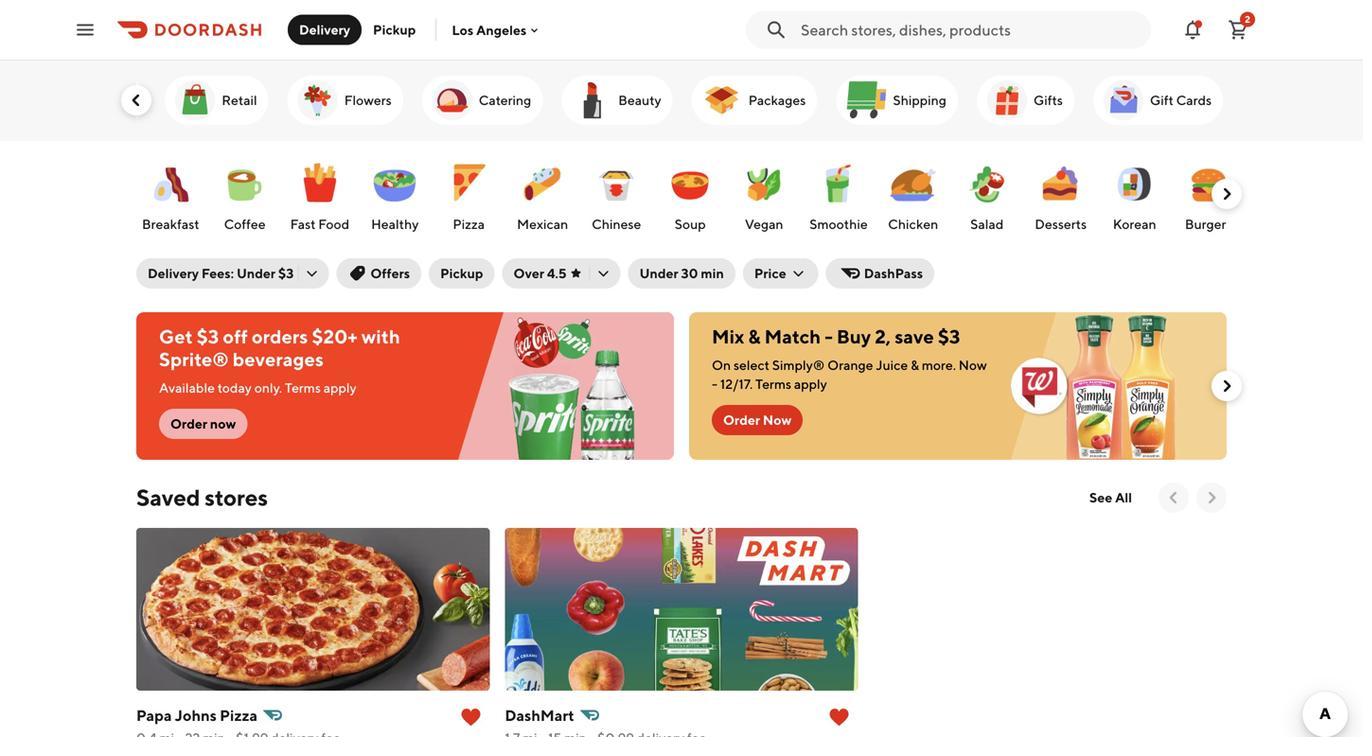 Task type: describe. For each thing, give the bounding box(es) containing it.
order now button
[[159, 409, 247, 439]]

retail
[[222, 92, 257, 108]]

pickup for the bottommost pickup button
[[441, 266, 484, 281]]

see all link
[[1079, 483, 1144, 513]]

soup
[[675, 216, 706, 232]]

mix & match - buy 2, save $3 on select simply® orange juice & more. now - 12/17. terms apply
[[712, 326, 988, 392]]

fast
[[290, 216, 316, 232]]

under 30 min
[[640, 266, 724, 281]]

gift cards link
[[1094, 76, 1224, 125]]

2
[[1246, 14, 1251, 25]]

mix
[[712, 326, 745, 348]]

beauty link
[[562, 76, 673, 125]]

under inside button
[[640, 266, 679, 281]]

price button
[[743, 259, 819, 289]]

order for get $3 off orders $20+ with sprite® beverages
[[170, 416, 207, 432]]

orders
[[252, 326, 308, 348]]

over
[[514, 266, 545, 281]]

click to remove this store from your saved list image for papa johns pizza
[[460, 707, 482, 729]]

30
[[682, 266, 699, 281]]

more.
[[922, 358, 957, 373]]

catering
[[479, 92, 532, 108]]

click to remove this store from your saved list image for dashmart
[[828, 707, 851, 729]]

order now
[[170, 416, 236, 432]]

1 horizontal spatial previous button of carousel image
[[1165, 489, 1184, 508]]

chicken
[[889, 216, 939, 232]]

salad
[[971, 216, 1004, 232]]

4.5
[[547, 266, 567, 281]]

beauty
[[619, 92, 662, 108]]

apply inside mix & match - buy 2, save $3 on select simply® orange juice & more. now - 12/17. terms apply
[[795, 376, 828, 392]]

order now
[[724, 412, 792, 428]]

offers
[[371, 266, 410, 281]]

breakfast
[[142, 216, 199, 232]]

flowers
[[344, 92, 392, 108]]

delivery for delivery
[[299, 22, 350, 37]]

min
[[701, 266, 724, 281]]

1 vertical spatial next button of carousel image
[[1218, 377, 1237, 396]]

stores
[[205, 484, 268, 511]]

with
[[362, 326, 401, 348]]

delivery fees: under $3
[[148, 266, 294, 281]]

beverages
[[233, 349, 324, 371]]

saved
[[136, 484, 200, 511]]

order now button
[[712, 405, 803, 436]]

get $3 off orders $20+ with sprite® beverages available today only. terms apply
[[159, 326, 401, 396]]

apply inside the get $3 off orders $20+ with sprite® beverages available today only. terms apply
[[324, 380, 357, 396]]

shipping image
[[844, 78, 890, 123]]

fast food
[[290, 216, 350, 232]]

coffee
[[224, 216, 266, 232]]

retail image
[[173, 78, 218, 123]]

$3 inside mix & match - buy 2, save $3 on select simply® orange juice & more. now - 12/17. terms apply
[[939, 326, 961, 348]]

chinese
[[592, 216, 642, 232]]

retail link
[[165, 76, 269, 125]]

see all
[[1090, 490, 1133, 506]]

now inside button
[[763, 412, 792, 428]]

packages link
[[692, 76, 818, 125]]

available
[[159, 380, 215, 396]]

pizza inside papa johns pizza 'link'
[[220, 707, 258, 725]]

smoothie
[[810, 216, 868, 232]]

match
[[765, 326, 821, 348]]

orange
[[828, 358, 874, 373]]

2,
[[875, 326, 891, 348]]

food
[[319, 216, 350, 232]]

juice
[[876, 358, 909, 373]]

on
[[712, 358, 731, 373]]

papa johns pizza
[[136, 707, 258, 725]]

korean
[[1114, 216, 1157, 232]]

gift cards
[[1151, 92, 1212, 108]]

delivery for delivery fees: under $3
[[148, 266, 199, 281]]

today
[[218, 380, 252, 396]]

under 30 min button
[[629, 259, 736, 289]]

los
[[452, 22, 474, 38]]

dashmart
[[505, 707, 575, 725]]



Task type: locate. For each thing, give the bounding box(es) containing it.
0 horizontal spatial now
[[763, 412, 792, 428]]

dashpass button
[[827, 259, 935, 289]]

johns
[[175, 707, 217, 725]]

notification bell image
[[1182, 18, 1205, 41]]

gifts image
[[985, 78, 1030, 123]]

select
[[734, 358, 770, 373]]

apply
[[795, 376, 828, 392], [324, 380, 357, 396]]

1 horizontal spatial terms
[[756, 376, 792, 392]]

delivery up flowers image
[[299, 22, 350, 37]]

healthy
[[371, 216, 419, 232]]

0 horizontal spatial pickup button
[[362, 15, 428, 45]]

now inside mix & match - buy 2, save $3 on select simply® orange juice & more. now - 12/17. terms apply
[[959, 358, 988, 373]]

packages image
[[700, 78, 745, 123]]

terms inside the get $3 off orders $20+ with sprite® beverages available today only. terms apply
[[285, 380, 321, 396]]

desserts
[[1035, 216, 1087, 232]]

gifts link
[[977, 76, 1075, 125]]

vegan
[[745, 216, 784, 232]]

pickup
[[373, 22, 416, 37], [441, 266, 484, 281]]

get
[[159, 326, 193, 348]]

0 vertical spatial &
[[749, 326, 761, 348]]

1 horizontal spatial order
[[724, 412, 761, 428]]

burgers
[[1186, 216, 1233, 232]]

see
[[1090, 490, 1113, 506]]

now
[[210, 416, 236, 432]]

los angeles button
[[452, 22, 542, 38]]

sprite®
[[159, 349, 229, 371]]

1 horizontal spatial pickup
[[441, 266, 484, 281]]

1 vertical spatial &
[[911, 358, 920, 373]]

delivery left the 'fees:'
[[148, 266, 199, 281]]

apply down "simply®"
[[795, 376, 828, 392]]

Store search: begin typing to search for stores available on DoorDash text field
[[801, 19, 1140, 40]]

previous button of carousel image right all
[[1165, 489, 1184, 508]]

0 horizontal spatial pickup
[[373, 22, 416, 37]]

fees:
[[202, 266, 234, 281]]

- left buy at the top of page
[[825, 326, 833, 348]]

0 horizontal spatial terms
[[285, 380, 321, 396]]

-
[[825, 326, 833, 348], [712, 376, 718, 392]]

angeles
[[477, 22, 527, 38]]

$3 up more.
[[939, 326, 961, 348]]

packages
[[749, 92, 806, 108]]

offers button
[[337, 259, 422, 289]]

pickup button left los
[[362, 15, 428, 45]]

all
[[1116, 490, 1133, 506]]

delivery inside button
[[299, 22, 350, 37]]

12/17.
[[721, 376, 753, 392]]

terms right "only."
[[285, 380, 321, 396]]

0 vertical spatial delivery
[[299, 22, 350, 37]]

1 vertical spatial pizza
[[220, 707, 258, 725]]

next button of carousel image
[[1218, 185, 1237, 204], [1218, 377, 1237, 396], [1203, 489, 1222, 508]]

1 under from the left
[[237, 266, 276, 281]]

0 horizontal spatial order
[[170, 416, 207, 432]]

previous button of carousel image left retail image
[[127, 91, 146, 110]]

0 vertical spatial now
[[959, 358, 988, 373]]

pizza right the healthy
[[453, 216, 485, 232]]

order for mix & match - buy 2, save $3
[[724, 412, 761, 428]]

0 horizontal spatial under
[[237, 266, 276, 281]]

los angeles
[[452, 22, 527, 38]]

gift
[[1151, 92, 1174, 108]]

&
[[749, 326, 761, 348], [911, 358, 920, 373]]

papa johns pizza link
[[136, 703, 490, 738]]

pickup left the over at top left
[[441, 266, 484, 281]]

catering image
[[430, 78, 475, 123]]

1 vertical spatial delivery
[[148, 266, 199, 281]]

$3 inside the get $3 off orders $20+ with sprite® beverages available today only. terms apply
[[197, 326, 219, 348]]

$20+
[[312, 326, 358, 348]]

1 click to remove this store from your saved list image from the left
[[460, 707, 482, 729]]

$3 up sprite®
[[197, 326, 219, 348]]

pizza right 'johns'
[[220, 707, 258, 725]]

save
[[895, 326, 935, 348]]

cards
[[1177, 92, 1212, 108]]

price
[[755, 266, 787, 281]]

1 vertical spatial pickup button
[[429, 259, 495, 289]]

terms
[[756, 376, 792, 392], [285, 380, 321, 396]]

order
[[724, 412, 761, 428], [170, 416, 207, 432]]

0 horizontal spatial $3
[[197, 326, 219, 348]]

& right juice
[[911, 358, 920, 373]]

over 4.5 button
[[502, 259, 621, 289]]

papa
[[136, 707, 172, 725]]

buy
[[837, 326, 872, 348]]

under right the 'fees:'
[[237, 266, 276, 281]]

1 horizontal spatial apply
[[795, 376, 828, 392]]

1 horizontal spatial pickup button
[[429, 259, 495, 289]]

0 horizontal spatial previous button of carousel image
[[127, 91, 146, 110]]

apply down $20+
[[324, 380, 357, 396]]

2 button
[[1220, 11, 1258, 49]]

1 vertical spatial previous button of carousel image
[[1165, 489, 1184, 508]]

pickup for the left pickup button
[[373, 22, 416, 37]]

gift cards image
[[1101, 78, 1147, 123]]

1 vertical spatial -
[[712, 376, 718, 392]]

0 vertical spatial pickup button
[[362, 15, 428, 45]]

pickup button left the over at top left
[[429, 259, 495, 289]]

2 horizontal spatial $3
[[939, 326, 961, 348]]

1 horizontal spatial delivery
[[299, 22, 350, 37]]

1 horizontal spatial under
[[640, 266, 679, 281]]

0 vertical spatial pickup
[[373, 22, 416, 37]]

gifts
[[1034, 92, 1064, 108]]

shipping link
[[837, 76, 958, 125]]

terms down select
[[756, 376, 792, 392]]

simply®
[[773, 358, 825, 373]]

dashmart link
[[505, 703, 859, 738]]

under
[[237, 266, 276, 281], [640, 266, 679, 281]]

0 vertical spatial next button of carousel image
[[1218, 185, 1237, 204]]

under left 30
[[640, 266, 679, 281]]

2 under from the left
[[640, 266, 679, 281]]

1 horizontal spatial now
[[959, 358, 988, 373]]

off
[[223, 326, 248, 348]]

flowers image
[[295, 78, 341, 123]]

flowers link
[[288, 76, 403, 125]]

1 vertical spatial now
[[763, 412, 792, 428]]

1 horizontal spatial &
[[911, 358, 920, 373]]

& right mix
[[749, 326, 761, 348]]

click to remove this store from your saved list image
[[460, 707, 482, 729], [828, 707, 851, 729]]

2 vertical spatial next button of carousel image
[[1203, 489, 1222, 508]]

shipping
[[893, 92, 947, 108]]

over 4.5
[[514, 266, 567, 281]]

0 horizontal spatial click to remove this store from your saved list image
[[460, 707, 482, 729]]

saved stores
[[136, 484, 268, 511]]

$3 down fast
[[278, 266, 294, 281]]

now down "simply®"
[[763, 412, 792, 428]]

saved stores link
[[136, 483, 268, 513]]

beauty image
[[569, 78, 615, 123]]

1 items, open order cart image
[[1227, 18, 1250, 41]]

pizza
[[453, 216, 485, 232], [220, 707, 258, 725]]

delivery
[[299, 22, 350, 37], [148, 266, 199, 281]]

0 horizontal spatial &
[[749, 326, 761, 348]]

- down on
[[712, 376, 718, 392]]

1 vertical spatial pickup
[[441, 266, 484, 281]]

1 horizontal spatial $3
[[278, 266, 294, 281]]

catering link
[[422, 76, 543, 125]]

2 click to remove this store from your saved list image from the left
[[828, 707, 851, 729]]

0 horizontal spatial -
[[712, 376, 718, 392]]

$3
[[278, 266, 294, 281], [197, 326, 219, 348], [939, 326, 961, 348]]

terms inside mix & match - buy 2, save $3 on select simply® orange juice & more. now - 12/17. terms apply
[[756, 376, 792, 392]]

1 horizontal spatial -
[[825, 326, 833, 348]]

now right more.
[[959, 358, 988, 373]]

0 vertical spatial -
[[825, 326, 833, 348]]

0 horizontal spatial delivery
[[148, 266, 199, 281]]

delivery button
[[288, 15, 362, 45]]

order left now
[[170, 416, 207, 432]]

1 horizontal spatial click to remove this store from your saved list image
[[828, 707, 851, 729]]

0 horizontal spatial pizza
[[220, 707, 258, 725]]

previous button of carousel image
[[127, 91, 146, 110], [1165, 489, 1184, 508]]

order down 12/17.
[[724, 412, 761, 428]]

pickup left los
[[373, 22, 416, 37]]

open menu image
[[74, 18, 97, 41]]

now
[[959, 358, 988, 373], [763, 412, 792, 428]]

0 vertical spatial pizza
[[453, 216, 485, 232]]

only.
[[255, 380, 282, 396]]

0 vertical spatial previous button of carousel image
[[127, 91, 146, 110]]

dashpass
[[864, 266, 924, 281]]

1 horizontal spatial pizza
[[453, 216, 485, 232]]

0 horizontal spatial apply
[[324, 380, 357, 396]]

pickup button
[[362, 15, 428, 45], [429, 259, 495, 289]]

mexican
[[517, 216, 569, 232]]



Task type: vqa. For each thing, say whether or not it's contained in the screenshot.
3:40
no



